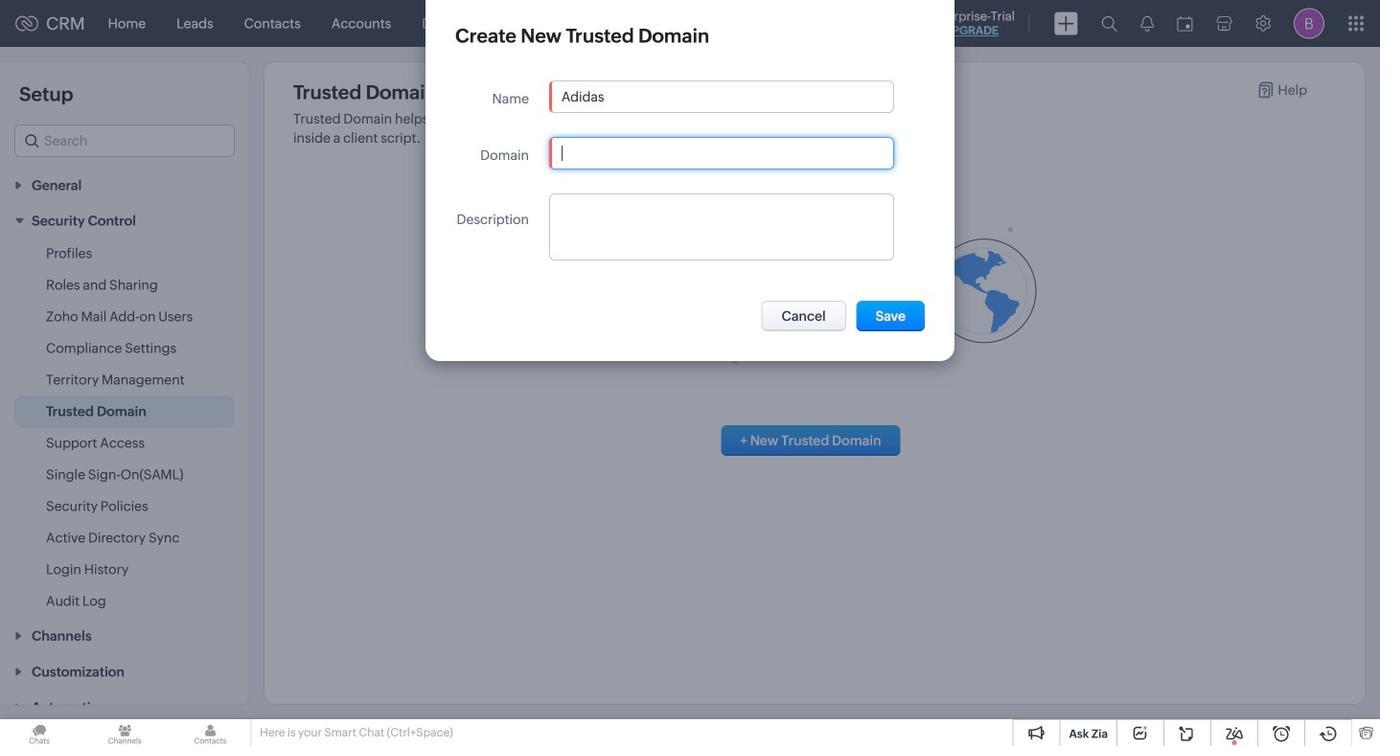 Task type: vqa. For each thing, say whether or not it's contained in the screenshot.
Search icon
no



Task type: describe. For each thing, give the bounding box(es) containing it.
logo image
[[15, 16, 38, 31]]

signals element
[[1129, 0, 1165, 47]]

profile image
[[1294, 8, 1325, 39]]

chats image
[[0, 720, 79, 747]]

contacts image
[[171, 720, 250, 747]]

channels image
[[85, 720, 164, 747]]



Task type: locate. For each thing, give the bounding box(es) containing it.
region
[[0, 238, 249, 618]]

landing image
[[593, 224, 1036, 365]]

None text field
[[550, 138, 893, 169], [550, 195, 893, 260], [550, 138, 893, 169], [550, 195, 893, 260]]

signals image
[[1141, 15, 1154, 32]]

profile element
[[1282, 0, 1336, 46]]

None text field
[[550, 81, 893, 112]]



